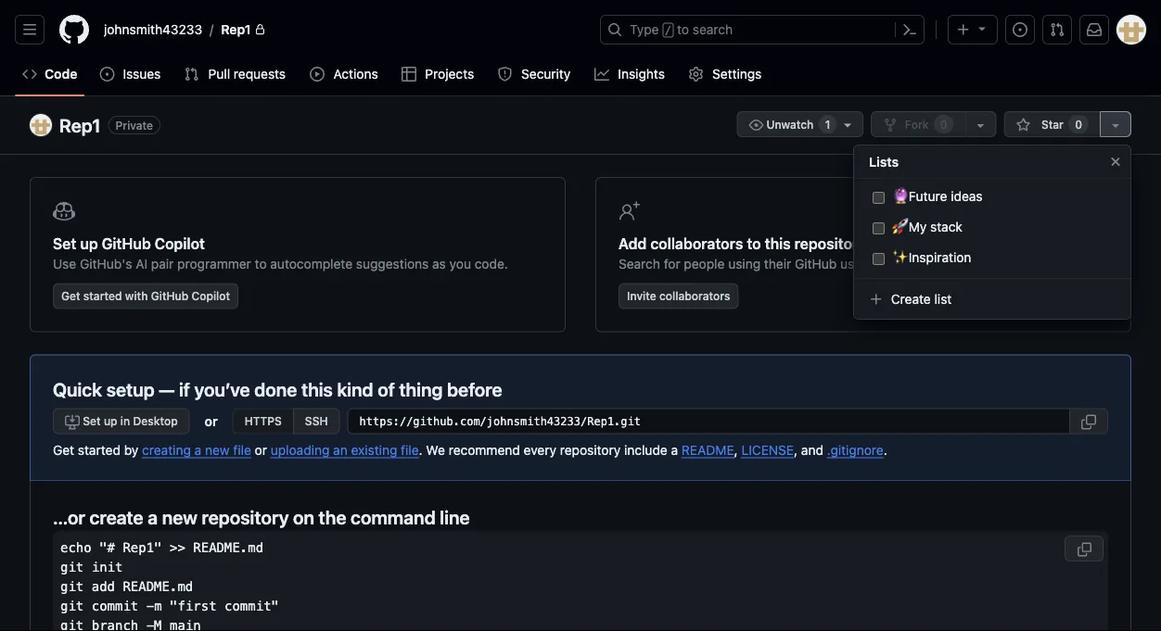 Task type: vqa. For each thing, say whether or not it's contained in the screenshot.
'programmer'
yes



Task type: locate. For each thing, give the bounding box(es) containing it.
readme.md
[[193, 541, 264, 556], [123, 580, 193, 595]]

for
[[664, 256, 680, 272]]

github right their
[[795, 256, 837, 272]]

plus image
[[869, 292, 884, 307]]

copy to clipboard image
[[1077, 543, 1092, 557]]

or inside add collaborators to this repository search for people using their github username or email address.
[[903, 256, 915, 272]]

repository for using
[[794, 235, 867, 252]]

https button
[[233, 409, 293, 434]]

0 horizontal spatial up
[[80, 235, 98, 252]]

git down echo
[[60, 560, 84, 575]]

✨
[[892, 249, 905, 265]]

2 vertical spatial repository
[[202, 506, 289, 528]]

None checkbox
[[873, 190, 885, 206], [873, 221, 885, 236], [873, 251, 885, 267], [873, 190, 885, 206], [873, 221, 885, 236], [873, 251, 885, 267]]

started left by
[[78, 442, 121, 458]]

my
[[909, 219, 927, 234]]

1 horizontal spatial git pull request image
[[1050, 22, 1065, 37]]

0 horizontal spatial set
[[53, 235, 76, 252]]

commit"
[[224, 599, 279, 614]]

.
[[419, 442, 423, 458], [884, 442, 887, 458]]

/ inside johnsmith43233 /
[[210, 22, 214, 37]]

a right include
[[671, 442, 678, 458]]

Clone URL text field
[[347, 409, 1070, 434]]

started down github's
[[83, 289, 122, 302]]

git pull request image for issue opened image
[[184, 67, 199, 82]]

type / to search
[[630, 22, 733, 37]]

in
[[120, 415, 130, 428]]

0 horizontal spatial new
[[162, 506, 197, 528]]

ssh
[[305, 415, 328, 428]]

1 git from the top
[[60, 560, 84, 575]]

1 horizontal spatial 0
[[1075, 118, 1082, 131]]

plus image
[[956, 22, 971, 37]]

rep1 left the lock image
[[221, 22, 251, 37]]

setup
[[106, 378, 155, 400]]

started
[[83, 289, 122, 302], [78, 442, 121, 458]]

to
[[677, 22, 689, 37], [747, 235, 761, 252], [255, 256, 267, 272]]

this up their
[[765, 235, 791, 252]]

up left the in
[[104, 415, 117, 428]]

echo "# rep1" >> readme.md git init git add readme.md git commit -m "first commit"
[[60, 541, 279, 614]]

rep1 link right owner avatar
[[59, 114, 101, 136]]

set up use
[[53, 235, 76, 252]]

create
[[89, 506, 143, 528]]

of
[[378, 378, 395, 400]]

1 vertical spatial git pull request image
[[184, 67, 199, 82]]

0 vertical spatial rep1 link
[[214, 15, 273, 45]]

git
[[60, 560, 84, 575], [60, 580, 84, 595], [60, 599, 84, 614]]

/ right type
[[665, 24, 671, 37]]

1 , from the left
[[734, 442, 738, 458]]

1 vertical spatial rep1 link
[[59, 114, 101, 136]]

code.
[[475, 256, 508, 272]]

. right and
[[884, 442, 887, 458]]

add collaborators to this repository search for people using their github username or email address.
[[619, 235, 1006, 272]]

0 horizontal spatial /
[[210, 22, 214, 37]]

0 horizontal spatial .
[[419, 442, 423, 458]]

1 horizontal spatial to
[[677, 22, 689, 37]]

get started with github copilot link
[[53, 283, 238, 309]]

repository right every
[[560, 442, 621, 458]]

0
[[940, 118, 947, 131], [1075, 118, 1082, 131]]

1 vertical spatial copilot
[[192, 289, 230, 302]]

menu
[[853, 137, 1131, 335]]

1 vertical spatial new
[[162, 506, 197, 528]]

1 vertical spatial repository
[[560, 442, 621, 458]]

collaborators inside add collaborators to this repository search for people using their github username or email address.
[[650, 235, 743, 252]]

2 horizontal spatial or
[[903, 256, 915, 272]]

set
[[53, 235, 76, 252], [83, 415, 101, 428]]

or down https button
[[255, 442, 267, 458]]

1 vertical spatial up
[[104, 415, 117, 428]]

1 horizontal spatial rep1 link
[[214, 15, 273, 45]]

0 vertical spatial rep1
[[221, 22, 251, 37]]

0 vertical spatial started
[[83, 289, 122, 302]]

0 vertical spatial github
[[102, 235, 151, 252]]

0 vertical spatial to
[[677, 22, 689, 37]]

before
[[447, 378, 502, 400]]

0 right fork
[[940, 118, 947, 131]]

2 horizontal spatial to
[[747, 235, 761, 252]]

git pull request image inside pull requests link
[[184, 67, 199, 82]]

uploading an existing file link
[[271, 442, 419, 458]]

3 git from the top
[[60, 599, 84, 614]]

git pull request image right issue opened icon
[[1050, 22, 1065, 37]]

rep1
[[221, 22, 251, 37], [59, 114, 101, 136]]

menu containing lists
[[853, 137, 1131, 335]]

new up >>
[[162, 506, 197, 528]]

collaborators
[[650, 235, 743, 252], [659, 289, 730, 302]]

up for in
[[104, 415, 117, 428]]

1 . from the left
[[419, 442, 423, 458]]

1 vertical spatial rep1
[[59, 114, 101, 136]]

1 vertical spatial github
[[795, 256, 837, 272]]

if
[[179, 378, 190, 400]]

rep1 link
[[214, 15, 273, 45], [59, 114, 101, 136]]

up up github's
[[80, 235, 98, 252]]

pull requests link
[[177, 60, 295, 88]]

line
[[440, 506, 470, 528]]

0 vertical spatial or
[[903, 256, 915, 272]]

0 vertical spatial git pull request image
[[1050, 22, 1065, 37]]

0 horizontal spatial git pull request image
[[184, 67, 199, 82]]

1 vertical spatial started
[[78, 442, 121, 458]]

a
[[194, 442, 201, 458], [671, 442, 678, 458], [148, 506, 158, 528]]

pull
[[208, 66, 230, 82]]

to inside add collaborators to this repository search for people using their github username or email address.
[[747, 235, 761, 252]]

repository up username
[[794, 235, 867, 252]]

copy to clipboard image
[[1081, 415, 1096, 430]]

set right desktop download icon
[[83, 415, 101, 428]]

email
[[919, 256, 951, 272]]

repository for line
[[202, 506, 289, 528]]

up for github
[[80, 235, 98, 252]]

2 horizontal spatial repository
[[794, 235, 867, 252]]

to for this
[[747, 235, 761, 252]]

repository
[[794, 235, 867, 252], [560, 442, 621, 458], [202, 506, 289, 528]]

2 0 from the left
[[1075, 118, 1082, 131]]

1 vertical spatial readme.md
[[123, 580, 193, 595]]

list
[[96, 15, 589, 45]]

github down the 'pair'
[[151, 289, 189, 302]]

ai
[[136, 256, 148, 272]]

using
[[728, 256, 761, 272]]

notifications image
[[1087, 22, 1102, 37]]

repository left 'on'
[[202, 506, 289, 528]]

collaborators up people
[[650, 235, 743, 252]]

every
[[524, 442, 556, 458]]

1 horizontal spatial up
[[104, 415, 117, 428]]

up inside set up github copilot use github's ai pair programmer to autocomplete suggestions as you code.
[[80, 235, 98, 252]]

1 vertical spatial git
[[60, 580, 84, 595]]

collaborators down people
[[659, 289, 730, 302]]

security link
[[490, 60, 579, 88]]

0 horizontal spatial 0
[[940, 118, 947, 131]]

desktop
[[133, 415, 178, 428]]

/ up pull
[[210, 22, 214, 37]]

1 horizontal spatial file
[[401, 442, 419, 458]]

1 horizontal spatial set
[[83, 415, 101, 428]]

security
[[521, 66, 571, 82]]

0 horizontal spatial to
[[255, 256, 267, 272]]

0 vertical spatial up
[[80, 235, 98, 252]]

/
[[210, 22, 214, 37], [665, 24, 671, 37]]

git left commit
[[60, 599, 84, 614]]

to up using
[[747, 235, 761, 252]]

this
[[765, 235, 791, 252], [301, 378, 333, 400]]

file left we
[[401, 442, 419, 458]]

copilot
[[155, 235, 205, 252], [192, 289, 230, 302]]

0 horizontal spatial repository
[[202, 506, 289, 528]]

"#
[[99, 541, 115, 556]]

projects link
[[394, 60, 483, 88]]

1 horizontal spatial this
[[765, 235, 791, 252]]

0 vertical spatial new
[[205, 442, 230, 458]]

/ for type
[[665, 24, 671, 37]]

invite collaborators link
[[619, 283, 739, 309]]

gear image
[[689, 67, 703, 82]]

0 horizontal spatial file
[[233, 442, 251, 458]]

get down desktop download icon
[[53, 442, 74, 458]]

or up creating a new file link
[[205, 414, 218, 429]]

recommend
[[449, 442, 520, 458]]

rep1 right owner avatar
[[59, 114, 101, 136]]

copilot down "programmer"
[[192, 289, 230, 302]]

a right creating
[[194, 442, 201, 458]]

copilot inside get started with github copilot link
[[192, 289, 230, 302]]

0 vertical spatial repository
[[794, 235, 867, 252]]

0 vertical spatial this
[[765, 235, 791, 252]]

🔮
[[892, 188, 905, 204]]

1 horizontal spatial repository
[[560, 442, 621, 458]]

or
[[903, 256, 915, 272], [205, 414, 218, 429], [255, 442, 267, 458]]

ideas
[[951, 188, 983, 204]]

triangle down image
[[975, 21, 990, 36]]

0 horizontal spatial ,
[[734, 442, 738, 458]]

star image
[[1016, 118, 1031, 133]]

0 vertical spatial copilot
[[155, 235, 205, 252]]

lists list
[[869, 183, 1116, 271]]

to inside set up github copilot use github's ai pair programmer to autocomplete suggestions as you code.
[[255, 256, 267, 272]]

issue opened image
[[100, 67, 114, 82]]

rep1 link up pull requests
[[214, 15, 273, 45]]

readme.md up m
[[123, 580, 193, 595]]

started for with
[[83, 289, 122, 302]]

type
[[630, 22, 659, 37]]

, left license link
[[734, 442, 738, 458]]

1 vertical spatial to
[[747, 235, 761, 252]]

quick setup — if you've done this kind of thing before
[[53, 378, 502, 400]]

repository inside add collaborators to this repository search for people using their github username or email address.
[[794, 235, 867, 252]]

0 horizontal spatial rep1
[[59, 114, 101, 136]]

johnsmith43233
[[104, 22, 202, 37]]

to left search
[[677, 22, 689, 37]]

>>
[[170, 541, 185, 556]]

1 0 from the left
[[940, 118, 947, 131]]

1 horizontal spatial /
[[665, 24, 671, 37]]

add
[[619, 235, 647, 252]]

issue opened image
[[1013, 22, 1028, 37]]

0 right star
[[1075, 118, 1082, 131]]

2 horizontal spatial a
[[671, 442, 678, 458]]

future
[[909, 188, 947, 204]]

set up in desktop link
[[53, 409, 190, 434]]

this up ssh button
[[301, 378, 333, 400]]

a up rep1"
[[148, 506, 158, 528]]

github up ai
[[102, 235, 151, 252]]

create
[[891, 292, 931, 307]]

set for github
[[53, 235, 76, 252]]

license
[[741, 442, 794, 458]]

https
[[245, 415, 282, 428]]

github inside set up github copilot use github's ai pair programmer to autocomplete suggestions as you code.
[[102, 235, 151, 252]]

1 horizontal spatial rep1
[[221, 22, 251, 37]]

/ inside type / to search
[[665, 24, 671, 37]]

, left and
[[794, 442, 798, 458]]

set up github copilot use github's ai pair programmer to autocomplete suggestions as you code.
[[53, 235, 508, 272]]

requests
[[234, 66, 286, 82]]

0 vertical spatial git
[[60, 560, 84, 575]]

get down use
[[61, 289, 80, 302]]

0 vertical spatial set
[[53, 235, 76, 252]]

,
[[734, 442, 738, 458], [794, 442, 798, 458]]

2 vertical spatial git
[[60, 599, 84, 614]]

copilot inside set up github copilot use github's ai pair programmer to autocomplete suggestions as you code.
[[155, 235, 205, 252]]

file down https button
[[233, 442, 251, 458]]

1 horizontal spatial new
[[205, 442, 230, 458]]

1 horizontal spatial .
[[884, 442, 887, 458]]

file
[[233, 442, 251, 458], [401, 442, 419, 458]]

get for get started by creating a new file or uploading an existing file .                we recommend every repository include a readme , license ,               and .gitignore .
[[53, 442, 74, 458]]

. left we
[[419, 442, 423, 458]]

✨ inspiration
[[892, 249, 971, 265]]

1 horizontal spatial ,
[[794, 442, 798, 458]]

fork 0
[[905, 118, 947, 131]]

get
[[61, 289, 80, 302], [53, 442, 74, 458]]

0 horizontal spatial or
[[205, 414, 218, 429]]

0 horizontal spatial this
[[301, 378, 333, 400]]

github
[[102, 235, 151, 252], [795, 256, 837, 272], [151, 289, 189, 302]]

to for search
[[677, 22, 689, 37]]

0 users starred this repository element
[[1069, 115, 1089, 134]]

started for by
[[78, 442, 121, 458]]

0 horizontal spatial rep1 link
[[59, 114, 101, 136]]

2 vertical spatial or
[[255, 442, 267, 458]]

git pull request image left pull
[[184, 67, 199, 82]]

git left add
[[60, 580, 84, 595]]

0 vertical spatial collaborators
[[650, 235, 743, 252]]

1 vertical spatial set
[[83, 415, 101, 428]]

readme.md down …or create a new repository on the command line
[[193, 541, 264, 556]]

git pull request image
[[1050, 22, 1065, 37], [184, 67, 199, 82]]

you've
[[194, 378, 250, 400]]

1 vertical spatial get
[[53, 442, 74, 458]]

invite
[[627, 289, 656, 302]]

2 vertical spatial github
[[151, 289, 189, 302]]

2 vertical spatial to
[[255, 256, 267, 272]]

copilot up the 'pair'
[[155, 235, 205, 252]]

to right "programmer"
[[255, 256, 267, 272]]

set inside set up github copilot use github's ai pair programmer to autocomplete suggestions as you code.
[[53, 235, 76, 252]]

0 vertical spatial get
[[61, 289, 80, 302]]

new right creating
[[205, 442, 230, 458]]

or left email at the right of page
[[903, 256, 915, 272]]

1 vertical spatial collaborators
[[659, 289, 730, 302]]

owner avatar image
[[30, 114, 52, 136]]

quick
[[53, 378, 102, 400]]



Task type: describe. For each thing, give the bounding box(es) containing it.
copilot image
[[53, 200, 75, 223]]

include
[[624, 442, 667, 458]]

use
[[53, 256, 76, 272]]

command palette image
[[902, 22, 917, 37]]

homepage image
[[59, 15, 89, 45]]

their
[[764, 256, 791, 272]]

…or create a new repository on the command line
[[53, 506, 470, 528]]

set for in
[[83, 415, 101, 428]]

thing
[[399, 378, 443, 400]]

star 0
[[1038, 118, 1082, 131]]

get started with github copilot
[[61, 289, 230, 302]]

git pull request image for issue opened icon
[[1050, 22, 1065, 37]]

table image
[[402, 67, 416, 82]]

shield image
[[498, 67, 512, 82]]

as
[[432, 256, 446, 272]]

echo
[[60, 541, 92, 556]]

invite collaborators
[[627, 289, 730, 302]]

—
[[159, 378, 175, 400]]

rep1 inside list
[[221, 22, 251, 37]]

this inside add collaborators to this repository search for people using their github username or email address.
[[765, 235, 791, 252]]

🔮 future ideas
[[892, 188, 983, 204]]

actions
[[333, 66, 378, 82]]

lists
[[869, 154, 899, 169]]

readme
[[682, 442, 734, 458]]

1 vertical spatial or
[[205, 414, 218, 429]]

license link
[[741, 442, 794, 458]]

desktop download image
[[65, 415, 80, 430]]

programmer
[[177, 256, 251, 272]]

2 , from the left
[[794, 442, 798, 458]]

and
[[801, 442, 823, 458]]

insights link
[[587, 60, 674, 88]]

play image
[[310, 67, 325, 82]]

ssh button
[[293, 409, 340, 434]]

🚀 my stack
[[892, 219, 963, 234]]

list
[[934, 292, 952, 307]]

create list
[[888, 292, 952, 307]]

1 file from the left
[[233, 442, 251, 458]]

creating a new file link
[[142, 442, 251, 458]]

set up in desktop
[[80, 415, 178, 428]]

rep1"
[[123, 541, 162, 556]]

repo forked image
[[883, 118, 898, 133]]

search
[[619, 256, 660, 272]]

uploading
[[271, 442, 330, 458]]

2 file from the left
[[401, 442, 419, 458]]

search
[[693, 22, 733, 37]]

suggestions
[[356, 256, 429, 272]]

with
[[125, 289, 148, 302]]

command
[[351, 506, 436, 528]]

code link
[[15, 60, 85, 88]]

"first
[[170, 599, 217, 614]]

create list button
[[862, 286, 1123, 313]]

code
[[45, 66, 77, 82]]

/ for johnsmith43233
[[210, 22, 214, 37]]

eye image
[[749, 118, 764, 133]]

the
[[319, 506, 346, 528]]

private
[[116, 119, 153, 132]]

get started by creating a new file or uploading an existing file .                we recommend every repository include a readme , license ,               and .gitignore .
[[53, 442, 887, 458]]

collaborators for add
[[650, 235, 743, 252]]

by
[[124, 442, 139, 458]]

address.
[[954, 256, 1006, 272]]

username
[[840, 256, 899, 272]]

m
[[154, 599, 162, 614]]

🚀
[[892, 219, 905, 234]]

graph image
[[594, 67, 609, 82]]

2 git from the top
[[60, 580, 84, 595]]

settings link
[[681, 60, 771, 88]]

johnsmith43233 link
[[96, 15, 210, 45]]

code image
[[22, 67, 37, 82]]

get for get started with github copilot
[[61, 289, 80, 302]]

we
[[426, 442, 445, 458]]

0 vertical spatial readme.md
[[193, 541, 264, 556]]

insights
[[618, 66, 665, 82]]

unwatch
[[764, 118, 817, 131]]

an
[[333, 442, 348, 458]]

creating
[[142, 442, 191, 458]]

0 for star 0
[[1075, 118, 1082, 131]]

init
[[92, 560, 123, 575]]

on
[[293, 506, 314, 528]]

stack
[[930, 219, 963, 234]]

issues
[[123, 66, 161, 82]]

done
[[254, 378, 297, 400]]

0 horizontal spatial a
[[148, 506, 158, 528]]

1 vertical spatial this
[[301, 378, 333, 400]]

github inside add collaborators to this repository search for people using their github username or email address.
[[795, 256, 837, 272]]

2 . from the left
[[884, 442, 887, 458]]

1
[[825, 118, 830, 131]]

.gitignore
[[827, 442, 884, 458]]

0 for fork 0
[[940, 118, 947, 131]]

kind
[[337, 378, 373, 400]]

readme link
[[682, 442, 734, 458]]

person add image
[[619, 200, 641, 223]]

list containing johnsmith43233 /
[[96, 15, 589, 45]]

johnsmith43233 /
[[104, 22, 214, 37]]

1 horizontal spatial or
[[255, 442, 267, 458]]

pair
[[151, 256, 174, 272]]

existing
[[351, 442, 397, 458]]

actions link
[[303, 60, 387, 88]]

settings
[[712, 66, 762, 82]]

collaborators for invite
[[659, 289, 730, 302]]

1 horizontal spatial a
[[194, 442, 201, 458]]

see your forks of this repository image
[[973, 118, 988, 133]]

lock image
[[255, 24, 266, 35]]

pull requests
[[208, 66, 286, 82]]

add this repository to a list image
[[1108, 118, 1123, 133]]

add
[[92, 580, 115, 595]]

people
[[684, 256, 725, 272]]

inspiration
[[909, 249, 971, 265]]

star
[[1041, 118, 1064, 131]]

close menu image
[[1108, 154, 1123, 169]]



